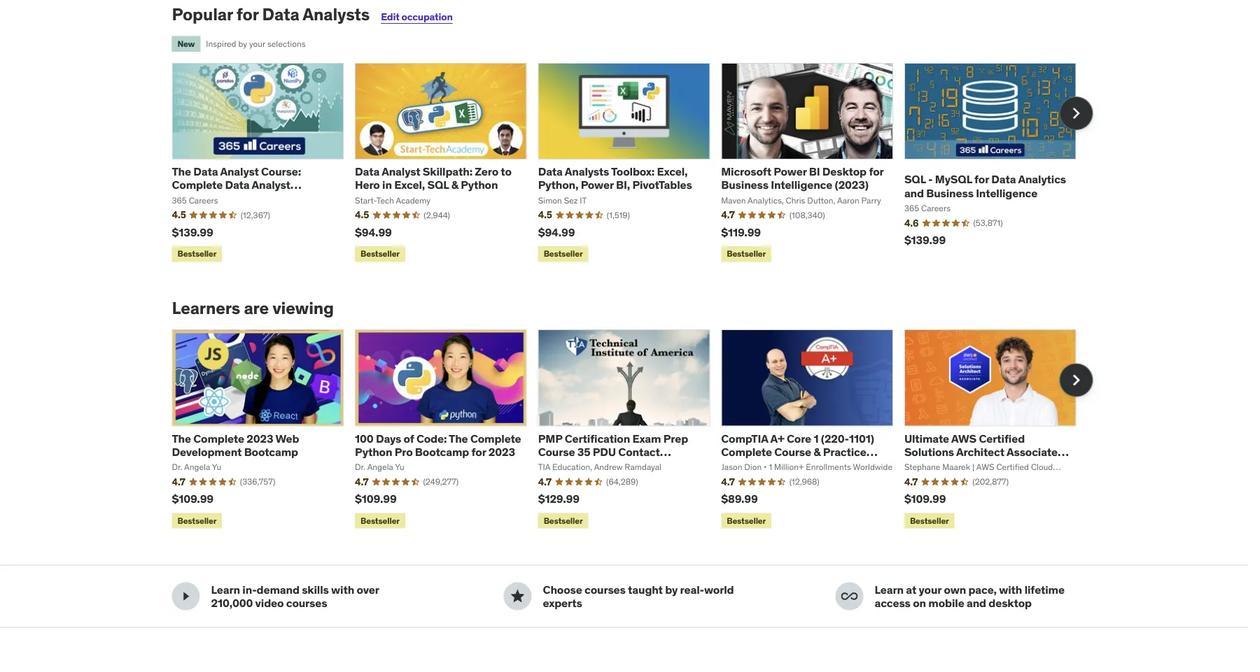 Task type: describe. For each thing, give the bounding box(es) containing it.
analysts inside "data analysts toolbox: excel, python, power bi, pivottables"
[[565, 165, 610, 179]]

web
[[276, 432, 299, 446]]

the for complete
[[172, 165, 191, 179]]

a+
[[771, 432, 785, 446]]

edit
[[381, 11, 400, 23]]

microsoft power bi desktop for business intelligence (2023)
[[722, 165, 884, 192]]

saa-
[[905, 459, 931, 473]]

learners are viewing
[[172, 298, 334, 319]]

next image
[[1066, 102, 1088, 125]]

microsoft
[[722, 165, 772, 179]]

choose courses taught by real-world experts
[[543, 583, 734, 611]]

occupation
[[402, 11, 453, 23]]

by inside choose courses taught by real-world experts
[[666, 583, 678, 597]]

and inside learn at your own pace, with lifetime access on mobile and desktop
[[967, 597, 987, 611]]

0 horizontal spatial by
[[238, 38, 247, 49]]

learners
[[172, 298, 240, 319]]

hero
[[355, 178, 380, 192]]

new
[[178, 38, 195, 49]]

contact
[[619, 445, 660, 459]]

desktop
[[823, 165, 867, 179]]

course:
[[261, 165, 301, 179]]

bi,
[[616, 178, 630, 192]]

course inside "pmp certification exam prep course 35 pdu contact hours/pdu"
[[538, 445, 575, 459]]

100 days of code: the complete python pro bootcamp for 2023
[[355, 432, 521, 459]]

popular for data analysts
[[172, 4, 370, 25]]

demand
[[257, 583, 300, 597]]

medium image for choose
[[510, 589, 526, 606]]

with inside learn in-demand skills with over 210,000 video courses
[[331, 583, 354, 597]]

ultimate aws certified solutions architect associate saa-c03
[[905, 432, 1058, 473]]

experts
[[543, 597, 582, 611]]

bootcamp inside the complete 2023 web development bootcamp
[[244, 445, 298, 459]]

viewing
[[273, 298, 334, 319]]

skillpath:
[[423, 165, 473, 179]]

pmp
[[538, 432, 563, 446]]

bootcamp inside the data analyst course: complete data analyst bootcamp
[[172, 191, 226, 206]]

of
[[404, 432, 414, 446]]

(220-
[[821, 432, 850, 446]]

python,
[[538, 178, 579, 192]]

taught
[[628, 583, 663, 597]]

2023 inside the complete 2023 web development bootcamp
[[247, 432, 273, 446]]

35
[[578, 445, 591, 459]]

next image
[[1066, 369, 1088, 392]]

exam inside "pmp certification exam prep course 35 pdu contact hours/pdu"
[[633, 432, 661, 446]]

data analysts toolbox: excel, python, power bi, pivottables link
[[538, 165, 692, 192]]

lifetime
[[1025, 583, 1065, 597]]

the complete 2023 web development bootcamp
[[172, 432, 299, 459]]

carousel element containing the complete 2023 web development bootcamp
[[172, 330, 1094, 532]]

world
[[705, 583, 734, 597]]

for inside microsoft power bi desktop for business intelligence (2023)
[[869, 165, 884, 179]]

solutions
[[905, 445, 955, 459]]

intelligence inside sql - mysql for data analytics and business intelligence
[[977, 186, 1038, 200]]

architect
[[957, 445, 1005, 459]]

learn in-demand skills with over 210,000 video courses
[[211, 583, 379, 611]]

(2023)
[[835, 178, 869, 192]]

comptia a+ core 1 (220-1101) complete course & practice exam
[[722, 432, 875, 473]]

medium image for learn
[[178, 589, 194, 606]]

for inside 100 days of code: the complete python pro bootcamp for 2023
[[472, 445, 486, 459]]

mobile
[[929, 597, 965, 611]]

your for at
[[919, 583, 942, 597]]

aws
[[952, 432, 977, 446]]

are
[[244, 298, 269, 319]]

pace,
[[969, 583, 997, 597]]

popular
[[172, 4, 233, 25]]

excel, inside "data analysts toolbox: excel, python, power bi, pivottables"
[[657, 165, 688, 179]]

learn for learn at your own pace, with lifetime access on mobile and desktop
[[875, 583, 904, 597]]

and inside sql - mysql for data analytics and business intelligence
[[905, 186, 924, 200]]

edit occupation
[[381, 11, 453, 23]]

carousel element containing the data analyst course: complete data analyst bootcamp
[[172, 63, 1094, 265]]

days
[[376, 432, 401, 446]]

inspired by your selections
[[206, 38, 306, 49]]

data analyst skillpath: zero to hero in excel, sql & python link
[[355, 165, 512, 192]]

toolbox:
[[612, 165, 655, 179]]

1
[[814, 432, 819, 446]]

bootcamp inside 100 days of code: the complete python pro bootcamp for 2023
[[415, 445, 469, 459]]

business inside microsoft power bi desktop for business intelligence (2023)
[[722, 178, 769, 192]]

pro
[[395, 445, 413, 459]]

to
[[501, 165, 512, 179]]

practice
[[824, 445, 867, 459]]

in-
[[243, 583, 257, 597]]

pivottables
[[633, 178, 692, 192]]

learn at your own pace, with lifetime access on mobile and desktop
[[875, 583, 1065, 611]]

in
[[382, 178, 392, 192]]

code:
[[417, 432, 447, 446]]

python inside "data analyst skillpath: zero to hero in excel, sql & python"
[[461, 178, 498, 192]]

-
[[929, 172, 933, 187]]

the inside 100 days of code: the complete python pro bootcamp for 2023
[[449, 432, 468, 446]]

desktop
[[989, 597, 1032, 611]]

comptia
[[722, 432, 769, 446]]

data analysts toolbox: excel, python, power bi, pivottables
[[538, 165, 692, 192]]

pdu
[[593, 445, 616, 459]]

pmp certification exam prep course 35 pdu contact hours/pdu link
[[538, 432, 689, 473]]

core
[[787, 432, 812, 446]]

inspired
[[206, 38, 236, 49]]

comptia a+ core 1 (220-1101) complete course & practice exam link
[[722, 432, 878, 473]]

on
[[913, 597, 927, 611]]



Task type: vqa. For each thing, say whether or not it's contained in the screenshot.
The Code:
yes



Task type: locate. For each thing, give the bounding box(es) containing it.
sql inside "data analyst skillpath: zero to hero in excel, sql & python"
[[428, 178, 449, 192]]

1 horizontal spatial bootcamp
[[244, 445, 298, 459]]

business inside sql - mysql for data analytics and business intelligence
[[927, 186, 974, 200]]

100
[[355, 432, 374, 446]]

& left zero
[[452, 178, 459, 192]]

sql
[[905, 172, 926, 187], [428, 178, 449, 192]]

intelligence
[[771, 178, 833, 192], [977, 186, 1038, 200]]

analyst
[[220, 165, 259, 179], [382, 165, 421, 179], [252, 178, 291, 192]]

1 horizontal spatial python
[[461, 178, 498, 192]]

python left pro
[[355, 445, 392, 459]]

2 carousel element from the top
[[172, 330, 1094, 532]]

edit occupation button
[[381, 11, 453, 23]]

0 horizontal spatial medium image
[[178, 589, 194, 606]]

exam down comptia
[[722, 459, 750, 473]]

sql - mysql for data analytics and business intelligence
[[905, 172, 1067, 200]]

analysts left bi,
[[565, 165, 610, 179]]

complete inside 100 days of code: the complete python pro bootcamp for 2023
[[471, 432, 521, 446]]

complete inside comptia a+ core 1 (220-1101) complete course & practice exam
[[722, 445, 772, 459]]

1 horizontal spatial medium image
[[510, 589, 526, 606]]

over
[[357, 583, 379, 597]]

by
[[238, 38, 247, 49], [666, 583, 678, 597]]

with inside learn at your own pace, with lifetime access on mobile and desktop
[[1000, 583, 1023, 597]]

data analyst skillpath: zero to hero in excel, sql & python
[[355, 165, 512, 192]]

courses left taught
[[585, 583, 626, 597]]

& inside comptia a+ core 1 (220-1101) complete course & practice exam
[[814, 445, 821, 459]]

1 course from the left
[[538, 445, 575, 459]]

courses
[[585, 583, 626, 597], [286, 597, 327, 611]]

sql - mysql for data analytics and business intelligence link
[[905, 172, 1067, 200]]

& left (220-
[[814, 445, 821, 459]]

sql left zero
[[428, 178, 449, 192]]

excel,
[[657, 165, 688, 179], [394, 178, 425, 192]]

c03
[[931, 459, 952, 473]]

mysql
[[936, 172, 973, 187]]

1 horizontal spatial &
[[814, 445, 821, 459]]

for inside sql - mysql for data analytics and business intelligence
[[975, 172, 990, 187]]

certified
[[980, 432, 1025, 446]]

analysts
[[303, 4, 370, 25], [565, 165, 610, 179]]

pmp certification exam prep course 35 pdu contact hours/pdu
[[538, 432, 689, 473]]

2023 left the pmp
[[489, 445, 515, 459]]

1 horizontal spatial intelligence
[[977, 186, 1038, 200]]

1 vertical spatial carousel element
[[172, 330, 1094, 532]]

excel, inside "data analyst skillpath: zero to hero in excel, sql & python"
[[394, 178, 425, 192]]

for right (2023)
[[869, 165, 884, 179]]

zero
[[475, 165, 499, 179]]

0 horizontal spatial bootcamp
[[172, 191, 226, 206]]

2 learn from the left
[[875, 583, 904, 597]]

sql inside sql - mysql for data analytics and business intelligence
[[905, 172, 926, 187]]

courses right video
[[286, 597, 327, 611]]

data inside sql - mysql for data analytics and business intelligence
[[992, 172, 1017, 187]]

0 vertical spatial by
[[238, 38, 247, 49]]

bootcamp
[[172, 191, 226, 206], [244, 445, 298, 459], [415, 445, 469, 459]]

2023 inside 100 days of code: the complete python pro bootcamp for 2023
[[489, 445, 515, 459]]

0 vertical spatial analysts
[[303, 4, 370, 25]]

2023 left web
[[247, 432, 273, 446]]

1 vertical spatial analysts
[[565, 165, 610, 179]]

hours/pdu
[[538, 459, 599, 473]]

2 course from the left
[[775, 445, 812, 459]]

intelligence left (2023)
[[771, 178, 833, 192]]

excel, right in
[[394, 178, 425, 192]]

1 learn from the left
[[211, 583, 240, 597]]

1 vertical spatial and
[[967, 597, 987, 611]]

1 horizontal spatial your
[[919, 583, 942, 597]]

100 days of code: the complete python pro bootcamp for 2023 link
[[355, 432, 521, 459]]

ultimate
[[905, 432, 950, 446]]

1 vertical spatial &
[[814, 445, 821, 459]]

1 carousel element from the top
[[172, 63, 1094, 265]]

data inside "data analysts toolbox: excel, python, power bi, pivottables"
[[538, 165, 563, 179]]

the for development
[[172, 432, 191, 446]]

0 horizontal spatial your
[[249, 38, 265, 49]]

power inside "data analysts toolbox: excel, python, power bi, pivottables"
[[581, 178, 614, 192]]

and right own
[[967, 597, 987, 611]]

2 with from the left
[[1000, 583, 1023, 597]]

your for by
[[249, 38, 265, 49]]

prep
[[664, 432, 689, 446]]

with left over
[[331, 583, 354, 597]]

skills
[[302, 583, 329, 597]]

1 horizontal spatial 2023
[[489, 445, 515, 459]]

with right pace,
[[1000, 583, 1023, 597]]

python left to
[[461, 178, 498, 192]]

analytics
[[1019, 172, 1067, 187]]

own
[[944, 583, 967, 597]]

1 horizontal spatial by
[[666, 583, 678, 597]]

the inside the complete 2023 web development bootcamp
[[172, 432, 191, 446]]

courses inside learn in-demand skills with over 210,000 video courses
[[286, 597, 327, 611]]

1 horizontal spatial excel,
[[657, 165, 688, 179]]

the
[[172, 165, 191, 179], [172, 432, 191, 446], [449, 432, 468, 446]]

and
[[905, 186, 924, 200], [967, 597, 987, 611]]

power left bi at the right
[[774, 165, 807, 179]]

1 horizontal spatial course
[[775, 445, 812, 459]]

1 horizontal spatial and
[[967, 597, 987, 611]]

0 horizontal spatial python
[[355, 445, 392, 459]]

analyst inside "data analyst skillpath: zero to hero in excel, sql & python"
[[382, 165, 421, 179]]

sql left -
[[905, 172, 926, 187]]

course left the 1
[[775, 445, 812, 459]]

development
[[172, 445, 242, 459]]

0 vertical spatial and
[[905, 186, 924, 200]]

the data analyst course: complete data analyst bootcamp link
[[172, 165, 302, 206]]

complete
[[172, 178, 223, 192], [194, 432, 244, 446], [471, 432, 521, 446], [722, 445, 772, 459]]

complete inside the complete 2023 web development bootcamp
[[194, 432, 244, 446]]

0 horizontal spatial sql
[[428, 178, 449, 192]]

1 vertical spatial your
[[919, 583, 942, 597]]

&
[[452, 178, 459, 192], [814, 445, 821, 459]]

course
[[538, 445, 575, 459], [775, 445, 812, 459]]

0 horizontal spatial learn
[[211, 583, 240, 597]]

for right mysql
[[975, 172, 990, 187]]

and left -
[[905, 186, 924, 200]]

medium image
[[842, 589, 858, 606]]

data
[[262, 4, 299, 25], [194, 165, 218, 179], [355, 165, 380, 179], [538, 165, 563, 179], [992, 172, 1017, 187], [225, 178, 250, 192]]

1 horizontal spatial courses
[[585, 583, 626, 597]]

learn inside learn at your own pace, with lifetime access on mobile and desktop
[[875, 583, 904, 597]]

0 vertical spatial carousel element
[[172, 63, 1094, 265]]

learn for learn in-demand skills with over 210,000 video courses
[[211, 583, 240, 597]]

1 horizontal spatial learn
[[875, 583, 904, 597]]

1 with from the left
[[331, 583, 354, 597]]

medium image left the experts
[[510, 589, 526, 606]]

1101)
[[850, 432, 875, 446]]

data inside "data analyst skillpath: zero to hero in excel, sql & python"
[[355, 165, 380, 179]]

1 vertical spatial by
[[666, 583, 678, 597]]

medium image
[[178, 589, 194, 606], [510, 589, 526, 606]]

course inside comptia a+ core 1 (220-1101) complete course & practice exam
[[775, 445, 812, 459]]

microsoft power bi desktop for business intelligence (2023) link
[[722, 165, 884, 192]]

0 vertical spatial your
[[249, 38, 265, 49]]

your left selections
[[249, 38, 265, 49]]

certification
[[565, 432, 630, 446]]

0 vertical spatial &
[[452, 178, 459, 192]]

1 horizontal spatial sql
[[905, 172, 926, 187]]

0 horizontal spatial 2023
[[247, 432, 273, 446]]

bi
[[810, 165, 821, 179]]

1 vertical spatial exam
[[722, 459, 750, 473]]

2023
[[247, 432, 273, 446], [489, 445, 515, 459]]

your inside learn at your own pace, with lifetime access on mobile and desktop
[[919, 583, 942, 597]]

1 horizontal spatial power
[[774, 165, 807, 179]]

access
[[875, 597, 911, 611]]

0 horizontal spatial excel,
[[394, 178, 425, 192]]

2 horizontal spatial bootcamp
[[415, 445, 469, 459]]

learn inside learn in-demand skills with over 210,000 video courses
[[211, 583, 240, 597]]

1 horizontal spatial exam
[[722, 459, 750, 473]]

0 horizontal spatial course
[[538, 445, 575, 459]]

1 horizontal spatial analysts
[[565, 165, 610, 179]]

0 horizontal spatial courses
[[286, 597, 327, 611]]

0 vertical spatial exam
[[633, 432, 661, 446]]

1 horizontal spatial with
[[1000, 583, 1023, 597]]

complete inside the data analyst course: complete data analyst bootcamp
[[172, 178, 223, 192]]

1 vertical spatial python
[[355, 445, 392, 459]]

for up inspired by your selections
[[237, 4, 259, 25]]

learn left at
[[875, 583, 904, 597]]

exam inside comptia a+ core 1 (220-1101) complete course & practice exam
[[722, 459, 750, 473]]

power inside microsoft power bi desktop for business intelligence (2023)
[[774, 165, 807, 179]]

python inside 100 days of code: the complete python pro bootcamp for 2023
[[355, 445, 392, 459]]

courses inside choose courses taught by real-world experts
[[585, 583, 626, 597]]

by left the real-
[[666, 583, 678, 597]]

choose
[[543, 583, 583, 597]]

0 horizontal spatial power
[[581, 178, 614, 192]]

the data analyst course: complete data analyst bootcamp
[[172, 165, 301, 206]]

real-
[[680, 583, 705, 597]]

2 medium image from the left
[[510, 589, 526, 606]]

the inside the data analyst course: complete data analyst bootcamp
[[172, 165, 191, 179]]

your right at
[[919, 583, 942, 597]]

1 medium image from the left
[[178, 589, 194, 606]]

analysts left the edit
[[303, 4, 370, 25]]

0 horizontal spatial business
[[722, 178, 769, 192]]

0 horizontal spatial intelligence
[[771, 178, 833, 192]]

exam left the prep
[[633, 432, 661, 446]]

0 horizontal spatial and
[[905, 186, 924, 200]]

learn left in-
[[211, 583, 240, 597]]

210,000
[[211, 597, 253, 611]]

by right inspired at the top left of the page
[[238, 38, 247, 49]]

business
[[722, 178, 769, 192], [927, 186, 974, 200]]

course left the "35"
[[538, 445, 575, 459]]

intelligence right mysql
[[977, 186, 1038, 200]]

at
[[907, 583, 917, 597]]

associate
[[1007, 445, 1058, 459]]

& inside "data analyst skillpath: zero to hero in excel, sql & python"
[[452, 178, 459, 192]]

1 horizontal spatial business
[[927, 186, 974, 200]]

the complete 2023 web development bootcamp link
[[172, 432, 299, 459]]

0 horizontal spatial with
[[331, 583, 354, 597]]

selections
[[267, 38, 306, 49]]

video
[[255, 597, 284, 611]]

0 horizontal spatial &
[[452, 178, 459, 192]]

power left bi,
[[581, 178, 614, 192]]

0 horizontal spatial exam
[[633, 432, 661, 446]]

medium image left 210,000
[[178, 589, 194, 606]]

for
[[237, 4, 259, 25], [869, 165, 884, 179], [975, 172, 990, 187], [472, 445, 486, 459]]

for right code:
[[472, 445, 486, 459]]

0 vertical spatial python
[[461, 178, 498, 192]]

excel, right toolbox:
[[657, 165, 688, 179]]

intelligence inside microsoft power bi desktop for business intelligence (2023)
[[771, 178, 833, 192]]

carousel element
[[172, 63, 1094, 265], [172, 330, 1094, 532]]

0 horizontal spatial analysts
[[303, 4, 370, 25]]



